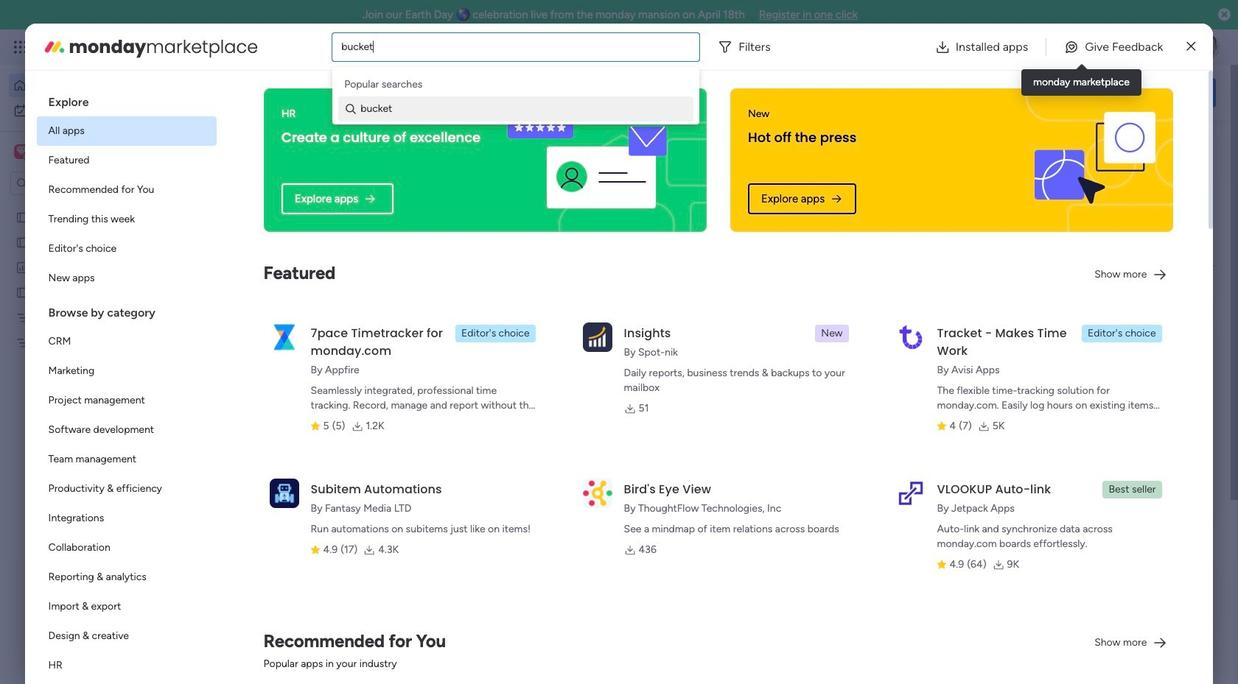 Task type: locate. For each thing, give the bounding box(es) containing it.
2 vertical spatial public board image
[[246, 479, 262, 495]]

terry turtle image
[[262, 635, 292, 665]]

Dropdown input text field
[[341, 41, 375, 53]]

invite members image
[[1041, 40, 1056, 55]]

v2 bolt switch image
[[1122, 84, 1130, 101]]

1 vertical spatial heading
[[37, 293, 216, 327]]

monday marketplace image right the invite members image
[[1074, 40, 1088, 55]]

0 horizontal spatial banner logo image
[[497, 88, 689, 232]]

public board image
[[15, 210, 29, 224], [15, 285, 29, 299], [246, 479, 262, 495]]

see plans image
[[244, 39, 258, 55]]

0 vertical spatial check circle image
[[1017, 168, 1026, 179]]

search everything image
[[1110, 40, 1125, 55]]

1 vertical spatial public board image
[[15, 285, 29, 299]]

monday marketplace image right select product image
[[42, 35, 66, 59]]

1 check circle image from the top
[[1017, 168, 1026, 179]]

app logo image
[[269, 323, 299, 352], [583, 323, 612, 352], [896, 323, 925, 352], [269, 479, 299, 508], [583, 479, 612, 508], [896, 479, 925, 508]]

monday marketplace image
[[42, 35, 66, 59], [1074, 40, 1088, 55]]

check circle image
[[1017, 168, 1026, 179], [1017, 187, 1026, 198]]

list box
[[37, 83, 216, 685], [0, 202, 188, 554]]

0 horizontal spatial monday marketplace image
[[42, 35, 66, 59]]

banner logo image
[[497, 88, 689, 232], [1035, 112, 1156, 209]]

heading
[[37, 83, 216, 116], [37, 293, 216, 327]]

option
[[9, 74, 179, 97], [9, 99, 179, 122], [37, 116, 216, 146], [37, 146, 216, 175], [37, 175, 216, 205], [0, 204, 188, 207], [37, 205, 216, 234], [37, 234, 216, 264], [37, 264, 216, 293], [37, 327, 216, 357], [37, 357, 216, 386], [37, 386, 216, 416], [37, 416, 216, 445], [37, 445, 216, 475], [37, 475, 216, 504], [37, 504, 216, 534], [37, 534, 216, 563], [37, 563, 216, 592], [37, 592, 216, 622], [37, 622, 216, 651], [37, 651, 216, 681]]

1 vertical spatial check circle image
[[1017, 187, 1026, 198]]

help center element
[[995, 637, 1216, 685]]

workspace image
[[14, 144, 29, 160]]

help image
[[1142, 40, 1157, 55]]

0 vertical spatial heading
[[37, 83, 216, 116]]

workspace image
[[16, 144, 26, 160]]

2 image
[[1020, 30, 1033, 47]]

v2 user feedback image
[[1007, 84, 1018, 101]]

update feed image
[[1009, 40, 1024, 55]]



Task type: describe. For each thing, give the bounding box(es) containing it.
public board image
[[15, 235, 29, 249]]

getting started element
[[995, 567, 1216, 626]]

component image
[[487, 322, 500, 335]]

terry turtle image
[[1197, 35, 1220, 59]]

circle o image
[[1017, 224, 1026, 235]]

0 vertical spatial public board image
[[15, 210, 29, 224]]

add to favorites image
[[437, 479, 452, 494]]

2 check circle image from the top
[[1017, 187, 1026, 198]]

public dashboard image
[[15, 260, 29, 274]]

workspace selection element
[[14, 143, 123, 162]]

templates image image
[[1008, 326, 1203, 428]]

quick search results list box
[[228, 167, 959, 543]]

Search in workspace field
[[31, 175, 123, 192]]

notifications image
[[976, 40, 991, 55]]

dapulse x slim image
[[1187, 38, 1196, 56]]

1 heading from the top
[[37, 83, 216, 116]]

select product image
[[13, 40, 28, 55]]

1 horizontal spatial banner logo image
[[1035, 112, 1156, 209]]

2 heading from the top
[[37, 293, 216, 327]]

dapulse x slim image
[[1194, 136, 1212, 154]]

1 horizontal spatial monday marketplace image
[[1074, 40, 1088, 55]]



Task type: vqa. For each thing, say whether or not it's contained in the screenshot.
search in workspace 'field'
yes



